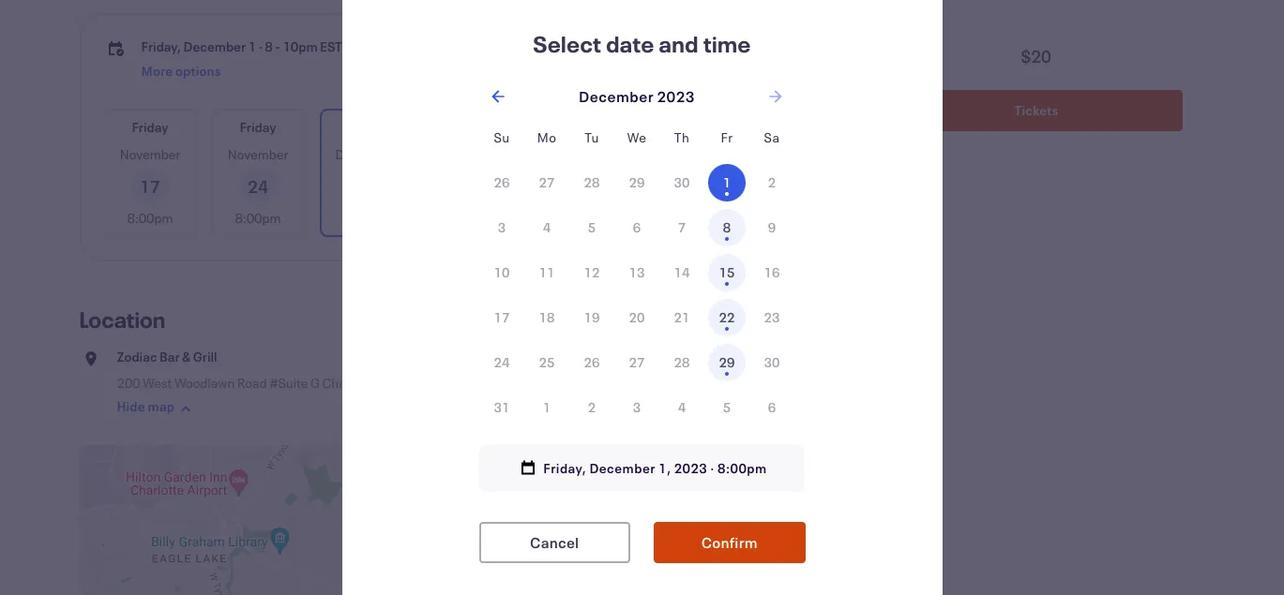 Task type: describe. For each thing, give the bounding box(es) containing it.
13
[[629, 263, 645, 281]]

0 vertical spatial 30
[[674, 173, 690, 191]]

21
[[674, 308, 690, 326]]

7
[[678, 218, 686, 236]]

25
[[539, 353, 555, 371]]

1 horizontal spatial 28
[[674, 353, 690, 371]]

21 button
[[664, 299, 701, 336]]

go to next month image
[[767, 87, 786, 106]]

1 horizontal spatial 6
[[768, 398, 776, 416]]

2 for the left 2 button
[[588, 398, 596, 416]]

9 button
[[754, 209, 791, 246]]

0 vertical spatial 30 button
[[664, 164, 701, 201]]

date
[[606, 29, 655, 59]]

2 horizontal spatial 1
[[723, 173, 731, 191]]

select date and time alert dialog
[[0, 0, 1285, 596]]

1 horizontal spatial 5 button
[[709, 389, 746, 427]]

0 vertical spatial 3
[[498, 218, 506, 236]]

12 button
[[573, 254, 611, 291]]

1 vertical spatial 29
[[719, 353, 735, 371]]

-
[[275, 38, 280, 55]]

23 button
[[754, 299, 791, 336]]

0 horizontal spatial 8
[[265, 38, 273, 55]]

0 horizontal spatial 28
[[584, 173, 600, 191]]

16
[[765, 263, 780, 281]]

$20
[[1021, 45, 1052, 68]]

17 button
[[483, 299, 521, 336]]

sa
[[764, 128, 780, 146]]

thursday element
[[660, 115, 705, 160]]

&
[[182, 348, 191, 366]]

19 button
[[573, 299, 611, 336]]

wednesday element
[[615, 115, 660, 160]]

28217
[[404, 374, 444, 392]]

go to previous month image
[[489, 87, 508, 106]]

grid inside select date and time alert dialog
[[480, 115, 795, 430]]

0 horizontal spatial 5 button
[[573, 209, 611, 246]]

more options button
[[645, 111, 734, 236]]

0 horizontal spatial 29
[[629, 173, 645, 191]]

more
[[673, 168, 704, 185]]

0 horizontal spatial 3 button
[[483, 209, 521, 246]]

west
[[143, 374, 172, 392]]

cancel
[[531, 533, 580, 552]]

confirm
[[701, 533, 758, 552]]

11 button
[[528, 254, 566, 291]]

monday element
[[525, 115, 570, 160]]

confirm button
[[654, 522, 805, 564]]

2 friday from the left
[[240, 118, 276, 136]]

5 for left 5 button
[[588, 218, 596, 236]]

est
[[320, 38, 342, 55]]

0 vertical spatial 1 button
[[709, 164, 746, 201]]

22 button
[[709, 299, 746, 336]]

3 friday from the left
[[456, 118, 492, 136]]

15 button
[[709, 254, 746, 291]]

1 horizontal spatial 26
[[584, 353, 600, 371]]

0 horizontal spatial 15
[[572, 176, 592, 198]]

31 button
[[483, 389, 521, 427]]

charlotte,
[[322, 374, 381, 392]]

we
[[628, 128, 647, 146]]

10pm
[[283, 38, 318, 55]]

8:00pm inside select date and time alert dialog
[[718, 459, 767, 477]]

18
[[539, 308, 555, 326]]

options
[[668, 188, 712, 206]]

4 friday from the left
[[563, 118, 600, 136]]

8 inside button
[[723, 218, 731, 236]]

mo
[[537, 128, 557, 146]]

map region
[[72, 426, 793, 596]]

0 horizontal spatial 29 button
[[618, 164, 656, 201]]

11
[[539, 263, 555, 281]]

2023
[[674, 459, 708, 477]]

th
[[675, 128, 690, 146]]

location
[[79, 305, 165, 335]]

friday, for friday, december 1, 2023 · 8:00pm
[[544, 459, 587, 477]]

22
[[719, 308, 735, 326]]

more options
[[668, 168, 712, 206]]

road
[[237, 374, 267, 392]]

24 button
[[483, 344, 521, 382]]

10 button
[[483, 254, 521, 291]]

1 horizontal spatial 6 button
[[754, 389, 791, 427]]



Task type: vqa. For each thing, say whether or not it's contained in the screenshot.
topmost 27 button
yes



Task type: locate. For each thing, give the bounding box(es) containing it.
1 vertical spatial 1
[[723, 173, 731, 191]]

20 button
[[618, 299, 656, 336]]

grid
[[480, 115, 795, 430]]

6 button
[[618, 209, 656, 246], [754, 389, 791, 427]]

25 button
[[528, 344, 566, 382]]

1 vertical spatial 4 button
[[664, 389, 701, 427]]

1 horizontal spatial 2
[[768, 173, 776, 191]]

0 vertical spatial 4
[[543, 218, 551, 236]]

0 vertical spatial 28 button
[[573, 164, 611, 201]]

1 friday from the left
[[132, 118, 169, 136]]

0 vertical spatial 6 button
[[618, 209, 656, 246]]

3 up 10
[[498, 218, 506, 236]]

1 vertical spatial 3 button
[[618, 389, 656, 427]]

0 horizontal spatial november
[[120, 145, 180, 163]]

1 horizontal spatial 1
[[543, 398, 551, 416]]

0 horizontal spatial 1
[[248, 38, 256, 55]]

29 button
[[618, 164, 656, 201], [709, 344, 746, 382]]

tuesday element
[[570, 115, 615, 160]]

fr
[[721, 128, 734, 146]]

1 horizontal spatial 28 button
[[664, 344, 701, 382]]

29 down "wednesday" element
[[629, 173, 645, 191]]

1 down 25 button
[[543, 398, 551, 416]]

1 horizontal spatial ·
[[711, 459, 715, 477]]

row group
[[480, 160, 795, 430]]

0 horizontal spatial 30
[[674, 173, 690, 191]]

30 down 23 button
[[765, 353, 780, 371]]

28
[[584, 173, 600, 191], [674, 353, 690, 371]]

24 inside button
[[494, 353, 510, 371]]

0 vertical spatial 2 button
[[754, 164, 791, 201]]

0 horizontal spatial 6
[[633, 218, 641, 236]]

0 vertical spatial 2
[[768, 173, 776, 191]]

6 button up 13
[[618, 209, 656, 246]]

2
[[768, 173, 776, 191], [588, 398, 596, 416]]

27 down 20 button
[[629, 353, 645, 371]]

0 horizontal spatial 2 button
[[573, 389, 611, 427]]

1 vertical spatial 24
[[494, 353, 510, 371]]

0 vertical spatial 17
[[140, 176, 161, 198]]

8 button
[[709, 209, 746, 246]]

1 horizontal spatial 30 button
[[754, 344, 791, 382]]

28 down the tuesday element on the top of page
[[584, 173, 600, 191]]

1 horizontal spatial 4 button
[[664, 389, 701, 427]]

0 horizontal spatial 5
[[588, 218, 596, 236]]

0 horizontal spatial 28 button
[[573, 164, 611, 201]]

3 button up 10
[[483, 209, 521, 246]]

8:00pm
[[127, 209, 173, 227], [235, 209, 281, 227], [343, 209, 389, 227], [451, 209, 497, 227], [559, 209, 605, 227], [718, 459, 767, 477]]

0 horizontal spatial 2
[[588, 398, 596, 416]]

18 button
[[528, 299, 566, 336]]

friday element
[[705, 115, 750, 160]]

1 button right 31 button
[[528, 389, 566, 427]]

0 horizontal spatial friday,
[[141, 38, 181, 55]]

november for 24
[[228, 145, 288, 163]]

4 button up "2023"
[[664, 389, 701, 427]]

26 down 19 button
[[584, 353, 600, 371]]

1 vertical spatial 6 button
[[754, 389, 791, 427]]

3 button
[[483, 209, 521, 246], [618, 389, 656, 427]]

5 down 22 button
[[723, 398, 731, 416]]

1 right more options
[[723, 173, 731, 191]]

0 vertical spatial 27 button
[[528, 164, 566, 201]]

1 horizontal spatial 15
[[719, 263, 735, 281]]

20
[[629, 308, 645, 326]]

0 vertical spatial ·
[[259, 38, 263, 55]]

1 horizontal spatial november
[[228, 145, 288, 163]]

2 vertical spatial 1
[[543, 398, 551, 416]]

1 horizontal spatial 29
[[719, 353, 735, 371]]

row group inside select date and time alert dialog
[[480, 160, 795, 430]]

26 button down 19 button
[[573, 344, 611, 382]]

27 for the bottom 27 button
[[629, 353, 645, 371]]

0 vertical spatial 3 button
[[483, 209, 521, 246]]

0 horizontal spatial 26
[[494, 173, 510, 191]]

7 button
[[664, 209, 701, 246]]

0 horizontal spatial 30 button
[[664, 164, 701, 201]]

1 horizontal spatial 27 button
[[618, 344, 656, 382]]

6 down 23 button
[[768, 398, 776, 416]]

23
[[765, 308, 780, 326]]

0 vertical spatial 29
[[629, 173, 645, 191]]

friday, for friday, december 1 · 8 - 10pm est
[[141, 38, 181, 55]]

zodiac
[[117, 348, 157, 366]]

zodiac bar & grill 200 west woodlawn road #suite g charlotte, nc 28217
[[117, 348, 444, 392]]

cancel button
[[480, 522, 631, 564]]

0 horizontal spatial 3
[[498, 218, 506, 236]]

0 horizontal spatial 17
[[140, 176, 161, 198]]

1 vertical spatial 1 button
[[528, 389, 566, 427]]

12
[[584, 263, 600, 281]]

3 button up friday, december 1, 2023 · 8:00pm
[[618, 389, 656, 427]]

0 vertical spatial 15
[[572, 176, 592, 198]]

december inside select date and time alert dialog
[[590, 459, 656, 477]]

10
[[494, 263, 510, 281]]

0 vertical spatial 5
[[588, 218, 596, 236]]

·
[[259, 38, 263, 55], [711, 459, 715, 477]]

woodlawn
[[174, 374, 235, 392]]

8 left -
[[265, 38, 273, 55]]

15 inside button
[[719, 263, 735, 281]]

1 left -
[[248, 38, 256, 55]]

tu
[[585, 128, 600, 146]]

november for 17
[[120, 145, 180, 163]]

29 button down "wednesday" element
[[618, 164, 656, 201]]

2 button up 9
[[754, 164, 791, 201]]

1 horizontal spatial 1 button
[[709, 164, 746, 201]]

1 horizontal spatial 4
[[678, 398, 686, 416]]

row group containing 26
[[480, 160, 795, 430]]

friday, december 1 · 8 - 10pm est
[[141, 38, 342, 55]]

nc
[[383, 374, 402, 392]]

5 button down 22 button
[[709, 389, 746, 427]]

5 up 12
[[588, 218, 596, 236]]

1 horizontal spatial 2 button
[[754, 164, 791, 201]]

30 button up 7
[[664, 164, 701, 201]]

5
[[588, 218, 596, 236], [723, 398, 731, 416]]

1 vertical spatial 28 button
[[664, 344, 701, 382]]

1 horizontal spatial 3
[[633, 398, 641, 416]]

0 horizontal spatial 1 button
[[528, 389, 566, 427]]

28 button
[[573, 164, 611, 201], [664, 344, 701, 382]]

friday
[[132, 118, 169, 136], [240, 118, 276, 136], [456, 118, 492, 136], [563, 118, 600, 136]]

1 vertical spatial 4
[[678, 398, 686, 416]]

3
[[498, 218, 506, 236], [633, 398, 641, 416]]

1 horizontal spatial 8
[[723, 218, 731, 236]]

1 horizontal spatial 30
[[765, 353, 780, 371]]

1 horizontal spatial 24
[[494, 353, 510, 371]]

30
[[674, 173, 690, 191], [765, 353, 780, 371]]

grid containing su
[[480, 115, 795, 430]]

bar
[[160, 348, 180, 366]]

su
[[494, 128, 510, 146]]

0 vertical spatial 28
[[584, 173, 600, 191]]

4 button up 11 at top
[[528, 209, 566, 246]]

15 down the tuesday element on the top of page
[[572, 176, 592, 198]]

9
[[768, 218, 776, 236]]

29 down 22 button
[[719, 353, 735, 371]]

28 button down the tuesday element on the top of page
[[573, 164, 611, 201]]

27 button down 20 button
[[618, 344, 656, 382]]

0 horizontal spatial 24
[[248, 176, 269, 198]]

0 vertical spatial 1
[[248, 38, 256, 55]]

1 button right more
[[709, 164, 746, 201]]

1 vertical spatial 15
[[719, 263, 735, 281]]

1 horizontal spatial friday,
[[544, 459, 587, 477]]

6 up 13
[[633, 218, 641, 236]]

1 vertical spatial 17
[[494, 308, 510, 326]]

0 vertical spatial 27
[[539, 173, 555, 191]]

1 horizontal spatial 27
[[629, 353, 645, 371]]

1 vertical spatial friday,
[[544, 459, 587, 477]]

0 horizontal spatial 26 button
[[483, 164, 521, 201]]

2 button up friday, december 1, 2023 · 8:00pm
[[573, 389, 611, 427]]

26 button
[[483, 164, 521, 201], [573, 344, 611, 382]]

27 button down monday element
[[528, 164, 566, 201]]

2 down saturday element
[[768, 173, 776, 191]]

27 down monday element
[[539, 173, 555, 191]]

1 vertical spatial 27 button
[[618, 344, 656, 382]]

30 button
[[664, 164, 701, 201], [754, 344, 791, 382]]

1 horizontal spatial 5
[[723, 398, 731, 416]]

· inside select date and time alert dialog
[[711, 459, 715, 477]]

1 vertical spatial 30 button
[[754, 344, 791, 382]]

0 horizontal spatial 27
[[539, 173, 555, 191]]

1 vertical spatial 26 button
[[573, 344, 611, 382]]

6
[[633, 218, 641, 236], [768, 398, 776, 416]]

26
[[494, 173, 510, 191], [584, 353, 600, 371]]

grill
[[193, 348, 217, 366]]

1 vertical spatial 29 button
[[709, 344, 746, 382]]

24
[[248, 176, 269, 198], [494, 353, 510, 371]]

g
[[311, 374, 320, 392]]

· right "2023"
[[711, 459, 715, 477]]

and
[[659, 29, 699, 59]]

13 button
[[618, 254, 656, 291]]

30 button down 23 button
[[754, 344, 791, 382]]

1 vertical spatial 8
[[723, 218, 731, 236]]

27 for the left 27 button
[[539, 173, 555, 191]]

8 left 9
[[723, 218, 731, 236]]

26 button down sunday element
[[483, 164, 521, 201]]

saturday element
[[750, 115, 795, 160]]

0 vertical spatial 26
[[494, 173, 510, 191]]

0 vertical spatial 4 button
[[528, 209, 566, 246]]

select date and time
[[533, 29, 751, 59]]

· left -
[[259, 38, 263, 55]]

0 vertical spatial 26 button
[[483, 164, 521, 201]]

5 button up 12
[[573, 209, 611, 246]]

5 button
[[573, 209, 611, 246], [709, 389, 746, 427]]

2 up friday, december 1, 2023 · 8:00pm
[[588, 398, 596, 416]]

1 vertical spatial ·
[[711, 459, 715, 477]]

1 vertical spatial 2
[[588, 398, 596, 416]]

1 horizontal spatial 26 button
[[573, 344, 611, 382]]

1 horizontal spatial 17
[[494, 308, 510, 326]]

28 button down 21 button
[[664, 344, 701, 382]]

december
[[184, 38, 246, 55], [336, 145, 397, 163], [443, 145, 504, 163], [590, 459, 656, 477]]

28 down 21 button
[[674, 353, 690, 371]]

sunday element
[[480, 115, 525, 160]]

time
[[704, 29, 751, 59]]

27 button
[[528, 164, 566, 201], [618, 344, 656, 382]]

1 vertical spatial 5
[[723, 398, 731, 416]]

4 up 11 at top
[[543, 218, 551, 236]]

26 down sunday element
[[494, 173, 510, 191]]

3 up friday, december 1, 2023 · 8:00pm
[[633, 398, 641, 416]]

1 button
[[709, 164, 746, 201], [528, 389, 566, 427]]

1 vertical spatial 30
[[765, 353, 780, 371]]

1 vertical spatial 2 button
[[573, 389, 611, 427]]

friday,
[[141, 38, 181, 55], [544, 459, 587, 477]]

29 button down 22 button
[[709, 344, 746, 382]]

1 vertical spatial 6
[[768, 398, 776, 416]]

14 button
[[664, 254, 701, 291]]

1 horizontal spatial 29 button
[[709, 344, 746, 382]]

0 vertical spatial friday,
[[141, 38, 181, 55]]

0 horizontal spatial 27 button
[[528, 164, 566, 201]]

2 button
[[754, 164, 791, 201], [573, 389, 611, 427]]

0 vertical spatial 24
[[248, 176, 269, 198]]

2 november from the left
[[228, 145, 288, 163]]

1,
[[659, 459, 672, 477]]

200
[[117, 374, 141, 392]]

14
[[674, 263, 690, 281]]

31
[[494, 398, 510, 416]]

2 for rightmost 2 button
[[768, 173, 776, 191]]

5 for rightmost 5 button
[[723, 398, 731, 416]]

4 up "2023"
[[678, 398, 686, 416]]

15 down 8 button
[[719, 263, 735, 281]]

friday, inside select date and time alert dialog
[[544, 459, 587, 477]]

0 vertical spatial 5 button
[[573, 209, 611, 246]]

0 horizontal spatial 6 button
[[618, 209, 656, 246]]

4 button
[[528, 209, 566, 246], [664, 389, 701, 427]]

november
[[120, 145, 180, 163], [228, 145, 288, 163]]

19
[[584, 308, 600, 326]]

27
[[539, 173, 555, 191], [629, 353, 645, 371]]

6 button down 23 button
[[754, 389, 791, 427]]

select
[[533, 29, 602, 59]]

16 button
[[754, 254, 791, 291]]

17 inside button
[[494, 308, 510, 326]]

0 vertical spatial 6
[[633, 218, 641, 236]]

8
[[265, 38, 273, 55], [723, 218, 731, 236]]

30 down thursday element
[[674, 173, 690, 191]]

#suite
[[269, 374, 308, 392]]

1 november from the left
[[120, 145, 180, 163]]

friday, december 1, 2023 · 8:00pm
[[544, 459, 767, 477]]

15
[[572, 176, 592, 198], [719, 263, 735, 281]]



